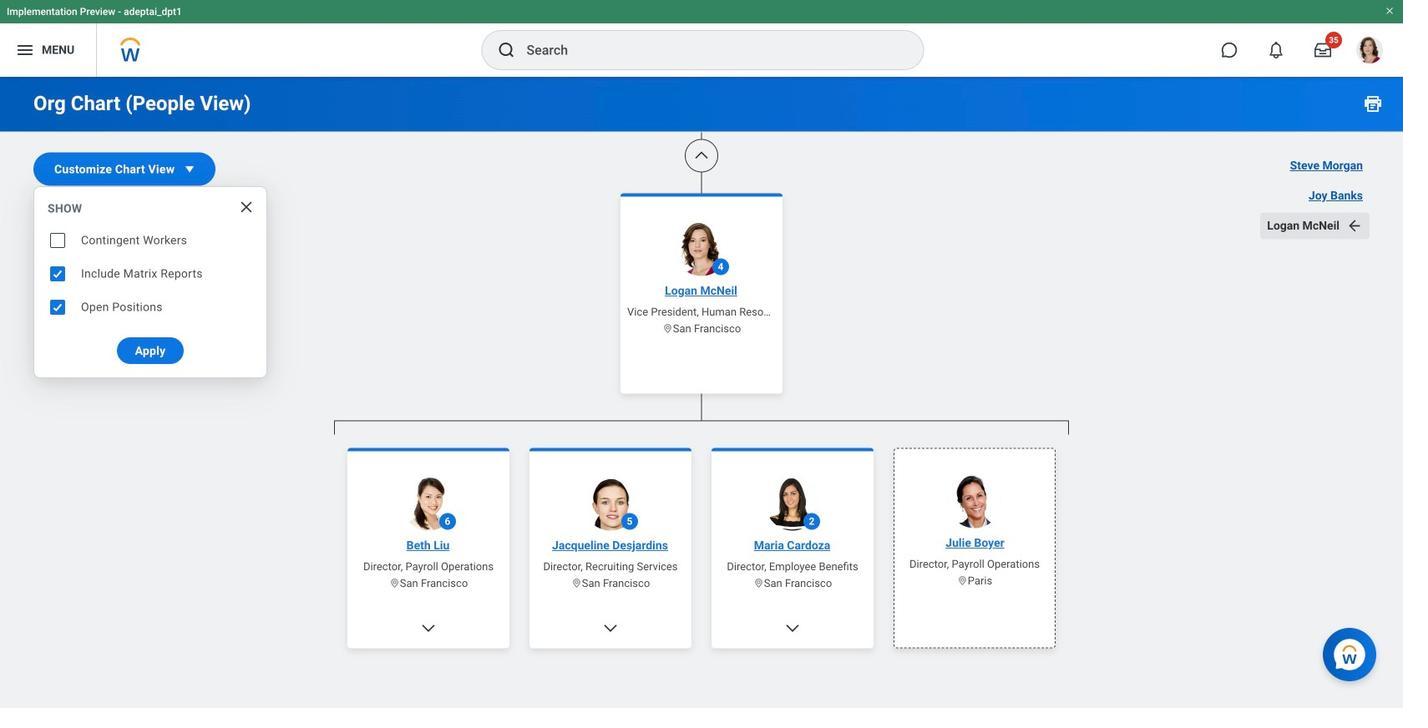 Task type: describe. For each thing, give the bounding box(es) containing it.
location image inside logan mcneil, logan mcneil, 4 direct reports element
[[389, 578, 400, 589]]

0 horizontal spatial location image
[[571, 578, 582, 589]]

close environment banner image
[[1385, 6, 1395, 16]]

2 horizontal spatial location image
[[957, 575, 968, 586]]

justify image
[[15, 40, 35, 60]]

caret down image
[[181, 161, 198, 177]]

1 horizontal spatial location image
[[753, 578, 764, 589]]

x image
[[238, 199, 255, 215]]

chevron down image for left location icon
[[602, 620, 619, 637]]

Search Workday  search field
[[527, 32, 889, 68]]

search image
[[497, 40, 517, 60]]



Task type: vqa. For each thing, say whether or not it's contained in the screenshot.
Menus MENU BAR
no



Task type: locate. For each thing, give the bounding box(es) containing it.
3 chevron down image from the left
[[784, 620, 801, 637]]

logan mcneil, logan mcneil, 4 direct reports element
[[334, 435, 1069, 708]]

print org chart image
[[1363, 94, 1383, 114]]

chevron up image
[[693, 147, 710, 164]]

inbox large image
[[1315, 42, 1331, 58]]

notifications large image
[[1268, 42, 1285, 58]]

1 chevron down image from the left
[[420, 620, 437, 637]]

main content
[[0, 0, 1403, 708]]

2 horizontal spatial chevron down image
[[784, 620, 801, 637]]

1 horizontal spatial chevron down image
[[602, 620, 619, 637]]

chevron down image
[[420, 620, 437, 637], [602, 620, 619, 637], [784, 620, 801, 637]]

chevron down image for location icon to the middle
[[784, 620, 801, 637]]

profile logan mcneil image
[[1356, 37, 1383, 67]]

0 vertical spatial location image
[[662, 323, 673, 334]]

banner
[[0, 0, 1403, 77]]

0 horizontal spatial location image
[[389, 578, 400, 589]]

dialog
[[33, 186, 267, 378]]

1 horizontal spatial location image
[[662, 323, 673, 334]]

location image
[[957, 575, 968, 586], [571, 578, 582, 589], [753, 578, 764, 589]]

1 vertical spatial location image
[[389, 578, 400, 589]]

chevron down image for location image within the logan mcneil, logan mcneil, 4 direct reports element
[[420, 620, 437, 637]]

0 horizontal spatial chevron down image
[[420, 620, 437, 637]]

2 chevron down image from the left
[[602, 620, 619, 637]]

arrow left image
[[1346, 218, 1363, 234]]

location image
[[662, 323, 673, 334], [389, 578, 400, 589]]



